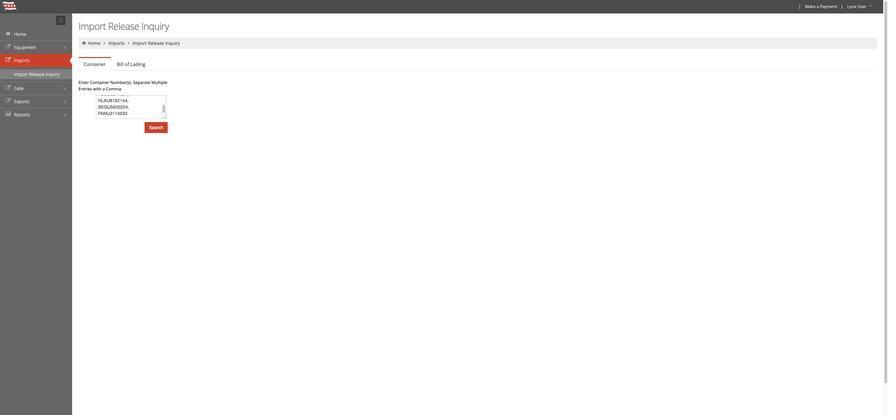 Task type: vqa. For each thing, say whether or not it's contained in the screenshot.
"release" inside "Import Release Inquiry" link
no



Task type: locate. For each thing, give the bounding box(es) containing it.
None text field
[[96, 95, 166, 119]]

2 vertical spatial import
[[14, 71, 28, 77]]

1 vertical spatial release
[[148, 40, 164, 46]]

| left make
[[799, 4, 801, 9]]

reports link
[[0, 108, 72, 121]]

0 vertical spatial container
[[84, 61, 106, 67]]

0 horizontal spatial home link
[[0, 28, 72, 41]]

|
[[799, 4, 801, 9], [841, 4, 843, 9]]

home
[[14, 31, 26, 37], [88, 40, 101, 46]]

3 external link image from the top
[[5, 99, 11, 103]]

release
[[108, 20, 139, 33], [148, 40, 164, 46], [29, 71, 44, 77]]

gate
[[14, 85, 24, 91]]

imports
[[108, 40, 125, 46], [14, 57, 30, 63]]

import
[[79, 20, 106, 33], [133, 40, 147, 46], [14, 71, 28, 77]]

1 horizontal spatial import release inquiry link
[[133, 40, 180, 46]]

lynx user link
[[845, 0, 876, 13]]

home right home image
[[88, 40, 101, 46]]

release right angle right icon
[[148, 40, 164, 46]]

2 external link image from the top
[[5, 86, 11, 90]]

0 vertical spatial external link image
[[5, 45, 11, 49]]

import release inquiry link right angle right icon
[[133, 40, 180, 46]]

release up angle right icon
[[108, 20, 139, 33]]

1 vertical spatial imports
[[14, 57, 30, 63]]

import release inquiry for the import release inquiry link to the top
[[133, 40, 180, 46]]

import release inquiry link up gate link
[[0, 70, 72, 79]]

external link image left gate
[[5, 86, 11, 90]]

gate link
[[0, 82, 72, 95]]

container
[[84, 61, 106, 67], [90, 80, 109, 85]]

1 vertical spatial import
[[133, 40, 147, 46]]

1 horizontal spatial import
[[79, 20, 106, 33]]

2 vertical spatial external link image
[[5, 99, 11, 103]]

imports left angle right icon
[[108, 40, 125, 46]]

imports link
[[108, 40, 125, 46], [0, 54, 72, 67]]

0 vertical spatial import release inquiry
[[79, 20, 169, 33]]

1 vertical spatial inquiry
[[165, 40, 180, 46]]

1 vertical spatial a
[[102, 86, 105, 92]]

imports link left angle right icon
[[108, 40, 125, 46]]

imports link down equipment
[[0, 54, 72, 67]]

0 horizontal spatial a
[[102, 86, 105, 92]]

entries
[[79, 86, 92, 92]]

0 horizontal spatial release
[[29, 71, 44, 77]]

release inside the import release inquiry link
[[29, 71, 44, 77]]

release up gate link
[[29, 71, 44, 77]]

a right 'with' at the top left
[[102, 86, 105, 92]]

container inside enter container number(s).  separate multiple entries with a comma.
[[90, 80, 109, 85]]

1 horizontal spatial imports
[[108, 40, 125, 46]]

1 vertical spatial import release inquiry
[[133, 40, 180, 46]]

0 horizontal spatial imports link
[[0, 54, 72, 67]]

import release inquiry up angle right icon
[[79, 20, 169, 33]]

0 vertical spatial home
[[14, 31, 26, 37]]

import release inquiry
[[79, 20, 169, 33], [133, 40, 180, 46], [14, 71, 60, 77]]

angle right image
[[126, 41, 131, 45]]

home right home icon
[[14, 31, 26, 37]]

import release inquiry up gate link
[[14, 71, 60, 77]]

import release inquiry link
[[133, 40, 180, 46], [0, 70, 72, 79]]

a
[[817, 4, 819, 9], [102, 86, 105, 92]]

external link image
[[5, 58, 11, 62]]

a inside enter container number(s).  separate multiple entries with a comma.
[[102, 86, 105, 92]]

imports down equipment
[[14, 57, 30, 63]]

container up enter
[[84, 61, 106, 67]]

0 horizontal spatial imports
[[14, 57, 30, 63]]

external link image up "bar chart" image
[[5, 99, 11, 103]]

inquiry
[[141, 20, 169, 33], [165, 40, 180, 46], [46, 71, 60, 77]]

import up gate
[[14, 71, 28, 77]]

1 vertical spatial container
[[90, 80, 109, 85]]

1 vertical spatial imports link
[[0, 54, 72, 67]]

comma.
[[106, 86, 122, 92]]

2 vertical spatial inquiry
[[46, 71, 60, 77]]

lading
[[130, 61, 145, 67]]

0 horizontal spatial import
[[14, 71, 28, 77]]

1 vertical spatial external link image
[[5, 86, 11, 90]]

import up home image
[[79, 20, 106, 33]]

make a payment
[[805, 4, 837, 9]]

home image
[[81, 41, 87, 45]]

external link image inside exports link
[[5, 99, 11, 103]]

1 horizontal spatial |
[[841, 4, 843, 9]]

exports link
[[0, 95, 72, 108]]

0 horizontal spatial import release inquiry link
[[0, 70, 72, 79]]

0 horizontal spatial home
[[14, 31, 26, 37]]

home link right home image
[[88, 40, 101, 46]]

with
[[93, 86, 101, 92]]

of
[[125, 61, 129, 67]]

import right angle right icon
[[133, 40, 147, 46]]

0 vertical spatial release
[[108, 20, 139, 33]]

1 horizontal spatial home
[[88, 40, 101, 46]]

2 horizontal spatial import
[[133, 40, 147, 46]]

| left lynx
[[841, 4, 843, 9]]

1 horizontal spatial a
[[817, 4, 819, 9]]

1 horizontal spatial imports link
[[108, 40, 125, 46]]

home link
[[0, 28, 72, 41], [88, 40, 101, 46]]

make
[[805, 4, 816, 9]]

2 horizontal spatial release
[[148, 40, 164, 46]]

0 vertical spatial imports link
[[108, 40, 125, 46]]

0 vertical spatial imports
[[108, 40, 125, 46]]

2 vertical spatial release
[[29, 71, 44, 77]]

equipment
[[14, 44, 36, 50]]

a right make
[[817, 4, 819, 9]]

bill of lading
[[117, 61, 145, 67]]

0 horizontal spatial |
[[799, 4, 801, 9]]

1 vertical spatial import release inquiry link
[[0, 70, 72, 79]]

external link image up external link image
[[5, 45, 11, 49]]

2 vertical spatial import release inquiry
[[14, 71, 60, 77]]

external link image inside equipment link
[[5, 45, 11, 49]]

1 horizontal spatial release
[[108, 20, 139, 33]]

1 vertical spatial home
[[88, 40, 101, 46]]

1 external link image from the top
[[5, 45, 11, 49]]

container up 'with' at the top left
[[90, 80, 109, 85]]

release for the import release inquiry link to the left
[[29, 71, 44, 77]]

external link image
[[5, 45, 11, 49], [5, 86, 11, 90], [5, 99, 11, 103]]

import release inquiry right angle right icon
[[133, 40, 180, 46]]

home link up equipment
[[0, 28, 72, 41]]

external link image inside gate link
[[5, 86, 11, 90]]

0 vertical spatial import
[[79, 20, 106, 33]]

inquiry inside the import release inquiry link
[[46, 71, 60, 77]]



Task type: describe. For each thing, give the bounding box(es) containing it.
angle right image
[[102, 41, 107, 45]]

1 horizontal spatial home link
[[88, 40, 101, 46]]

0 vertical spatial import release inquiry link
[[133, 40, 180, 46]]

search
[[149, 125, 163, 130]]

inquiry for the import release inquiry link to the top
[[165, 40, 180, 46]]

1 | from the left
[[799, 4, 801, 9]]

0 vertical spatial inquiry
[[141, 20, 169, 33]]

home image
[[5, 31, 11, 36]]

multiple
[[151, 80, 167, 85]]

reports
[[14, 112, 30, 118]]

bill
[[117, 61, 123, 67]]

0 vertical spatial a
[[817, 4, 819, 9]]

exports
[[14, 98, 29, 105]]

user
[[858, 4, 867, 9]]

external link image for exports
[[5, 99, 11, 103]]

import release inquiry for the import release inquiry link to the left
[[14, 71, 60, 77]]

search button
[[145, 122, 168, 133]]

bar chart image
[[5, 112, 11, 116]]

enter
[[79, 80, 89, 85]]

lynx user
[[847, 4, 867, 9]]

make a payment link
[[802, 0, 840, 13]]

lynx
[[847, 4, 856, 9]]

2 | from the left
[[841, 4, 843, 9]]

number(s).
[[110, 80, 132, 85]]

angle down image
[[868, 4, 874, 8]]

payment
[[820, 4, 837, 9]]

bill of lading link
[[112, 58, 150, 71]]

external link image for equipment
[[5, 45, 11, 49]]

inquiry for the import release inquiry link to the left
[[46, 71, 60, 77]]

release for the import release inquiry link to the top
[[148, 40, 164, 46]]

container link
[[79, 58, 111, 71]]

enter container number(s).  separate multiple entries with a comma.
[[79, 80, 167, 92]]

separate
[[133, 80, 150, 85]]

external link image for gate
[[5, 86, 11, 90]]

equipment link
[[0, 41, 72, 54]]



